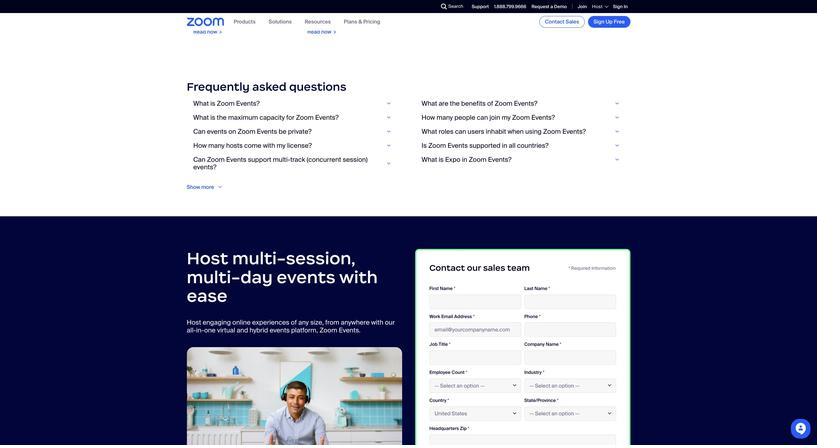 Task type: locate. For each thing, give the bounding box(es) containing it.
0 vertical spatial events.
[[248, 19, 265, 26]]

0 vertical spatial our
[[467, 263, 481, 273]]

0 vertical spatial of
[[488, 99, 494, 108]]

what for what is expo in zoom events?
[[422, 155, 437, 164]]

0 horizontal spatial now
[[207, 28, 217, 35]]

how up events?
[[193, 141, 207, 150]]

my down the be
[[277, 141, 286, 150]]

0 vertical spatial my
[[502, 113, 511, 122]]

contact sales
[[545, 18, 580, 25]]

1 horizontal spatial to
[[369, 0, 373, 7]]

in-
[[196, 326, 204, 335]]

is down frequently
[[211, 99, 215, 108]]

1 horizontal spatial how
[[422, 113, 435, 122]]

sign up free
[[594, 18, 625, 25]]

sign for sign up free
[[594, 18, 605, 25]]

how
[[422, 113, 435, 122], [193, 141, 207, 150]]

you
[[345, 0, 354, 7], [257, 7, 265, 13]]

events down hosts
[[226, 155, 247, 164]]

hybrid inside find everything you need to know about planning and hosting online and hybrid campus events.
[[318, 13, 333, 20]]

0 horizontal spatial the
[[217, 113, 227, 122]]

events down what is the maximum capacity for zoom events?
[[257, 127, 277, 136]]

0 horizontal spatial a
[[225, 13, 228, 20]]

many for hosts
[[208, 141, 225, 150]]

0 horizontal spatial events.
[[248, 19, 265, 26]]

None text field
[[525, 323, 616, 337], [525, 351, 616, 365], [430, 435, 616, 445], [525, 323, 616, 337], [525, 351, 616, 365], [430, 435, 616, 445]]

1 horizontal spatial my
[[502, 113, 511, 122]]

any
[[299, 318, 309, 327]]

1 horizontal spatial our
[[467, 263, 481, 273]]

1 vertical spatial events.
[[339, 326, 361, 335]]

2 vertical spatial host
[[187, 318, 201, 327]]

show
[[187, 184, 200, 191]]

1 horizontal spatial hybrid
[[318, 13, 333, 20]]

request a demo
[[532, 4, 567, 9]]

pricing
[[364, 18, 381, 25]]

recommendations
[[193, 7, 238, 13]]

None text field
[[430, 295, 521, 309], [525, 295, 616, 309], [430, 351, 521, 365], [430, 295, 521, 309], [525, 295, 616, 309], [430, 351, 521, 365]]

zoom down help
[[233, 19, 247, 26]]

what up is
[[422, 127, 437, 136]]

is zoom events supported in all countries?
[[422, 141, 549, 150]]

of inside frequently asked questions element
[[488, 99, 494, 108]]

1 vertical spatial is
[[211, 113, 215, 122]]

(concurrent
[[307, 155, 341, 164]]

events for is zoom events supported in all countries?
[[448, 141, 468, 150]]

zoom up more
[[207, 155, 225, 164]]

0 vertical spatial contact
[[545, 18, 565, 25]]

2 vertical spatial events
[[270, 326, 290, 335]]

my right join
[[502, 113, 511, 122]]

is
[[422, 141, 427, 150]]

zoom right platform,
[[320, 326, 337, 335]]

events.
[[355, 13, 372, 20]]

0 horizontal spatial online
[[233, 318, 251, 327]]

from
[[326, 318, 340, 327]]

to right need
[[369, 0, 373, 7]]

the for maximum
[[217, 113, 227, 122]]

1 vertical spatial in
[[462, 155, 468, 164]]

1 horizontal spatial you
[[345, 0, 354, 7]]

0 horizontal spatial hybrid
[[250, 326, 268, 335]]

1 horizontal spatial in
[[502, 141, 508, 150]]

read inside 'learn best practices and recommendations to help you host and manage a successful virtual experience with zoom events. read now'
[[193, 28, 206, 35]]

1 vertical spatial events
[[448, 141, 468, 150]]

email
[[442, 314, 453, 319]]

contact up first name *
[[430, 263, 465, 273]]

0 horizontal spatial many
[[208, 141, 225, 150]]

employee count *
[[430, 370, 468, 375]]

1 vertical spatial my
[[277, 141, 286, 150]]

sales
[[483, 263, 506, 273]]

a left demo
[[551, 4, 553, 9]]

read down the zoom logo
[[193, 28, 206, 35]]

None search field
[[417, 1, 443, 12]]

2 horizontal spatial events
[[448, 141, 468, 150]]

1 vertical spatial read now
[[308, 28, 332, 35]]

* right last
[[549, 286, 550, 291]]

0 vertical spatial events
[[207, 127, 227, 136]]

1 horizontal spatial read now
[[536, 13, 560, 20]]

show more button
[[187, 184, 227, 191]]

1 horizontal spatial contact
[[545, 18, 565, 25]]

1 horizontal spatial a
[[551, 4, 553, 9]]

customer service agent image
[[187, 347, 402, 445]]

and
[[244, 0, 253, 7], [345, 7, 354, 13], [193, 13, 202, 20], [308, 13, 317, 20], [237, 326, 248, 335]]

one
[[204, 326, 216, 335]]

read now link
[[530, 0, 631, 42]]

of inside host engaging online experiences of any size, from anywhere with our all-in-one virtual and hybrid events platform, zoom events.
[[291, 318, 297, 327]]

our inside host engaging online experiences of any size, from anywhere with our all-in-one virtual and hybrid events platform, zoom events.
[[385, 318, 395, 327]]

products button
[[234, 18, 256, 25]]

many down are
[[437, 113, 453, 122]]

0 horizontal spatial sign
[[594, 18, 605, 25]]

* required information
[[569, 265, 616, 271]]

0 vertical spatial can
[[193, 127, 206, 136]]

company name *
[[525, 342, 562, 347]]

2 can from the top
[[193, 155, 206, 164]]

sign left in
[[614, 4, 623, 9]]

how for how many people can join my zoom events?
[[422, 113, 435, 122]]

can events on zoom events be private?
[[193, 127, 312, 136]]

email@yourcompanyname.com text field
[[430, 323, 521, 337]]

zoom
[[233, 19, 247, 26], [217, 99, 235, 108], [495, 99, 513, 108], [296, 113, 314, 122], [513, 113, 530, 122], [238, 127, 256, 136], [544, 127, 561, 136], [429, 141, 446, 150], [207, 155, 225, 164], [469, 155, 487, 164], [320, 326, 337, 335]]

campus
[[334, 13, 353, 20]]

virtual right one
[[217, 326, 235, 335]]

is down "what is zoom events?"
[[211, 113, 215, 122]]

what down is
[[422, 155, 437, 164]]

what left are
[[422, 99, 437, 108]]

0 vertical spatial is
[[211, 99, 215, 108]]

you left need
[[345, 0, 354, 7]]

0 horizontal spatial can
[[455, 127, 466, 136]]

hosting
[[355, 7, 373, 13]]

is
[[211, 99, 215, 108], [211, 113, 215, 122], [439, 155, 444, 164]]

1 vertical spatial host
[[187, 248, 228, 269]]

2 vertical spatial is
[[439, 155, 444, 164]]

1 horizontal spatial virtual
[[256, 13, 270, 20]]

1 horizontal spatial of
[[488, 99, 494, 108]]

read now
[[536, 13, 560, 20], [308, 28, 332, 35]]

with inside host engaging online experiences of any size, from anywhere with our all-in-one virtual and hybrid events platform, zoom events.
[[371, 318, 384, 327]]

0 horizontal spatial to
[[239, 7, 244, 13]]

read down request
[[536, 13, 549, 20]]

sign
[[614, 4, 623, 9], [594, 18, 605, 25]]

1 horizontal spatial now
[[322, 28, 332, 35]]

0 vertical spatial host
[[593, 4, 603, 9]]

in right expo
[[462, 155, 468, 164]]

1 vertical spatial of
[[291, 318, 297, 327]]

events up expo
[[448, 141, 468, 150]]

what for what is the maximum capacity for zoom events?
[[193, 113, 209, 122]]

can left join
[[477, 113, 488, 122]]

0 vertical spatial online
[[374, 7, 389, 13]]

license?
[[287, 141, 312, 150]]

session,
[[286, 248, 356, 269]]

when
[[508, 127, 524, 136]]

host for host multi-session, multi-day events with ease
[[187, 248, 228, 269]]

online up pricing
[[374, 7, 389, 13]]

* right zip
[[468, 426, 470, 431]]

virtual right help
[[256, 13, 270, 20]]

many
[[437, 113, 453, 122], [208, 141, 225, 150]]

0 vertical spatial the
[[450, 99, 460, 108]]

events
[[207, 127, 227, 136], [277, 267, 336, 288], [270, 326, 290, 335]]

0 horizontal spatial virtual
[[217, 326, 235, 335]]

0 horizontal spatial contact
[[430, 263, 465, 273]]

last name *
[[525, 286, 550, 291]]

of left any
[[291, 318, 297, 327]]

name right last
[[535, 286, 548, 291]]

what for what roles can users inhabit when using zoom events?
[[422, 127, 437, 136]]

practices
[[220, 0, 243, 7]]

zoom inside 'learn best practices and recommendations to help you host and manage a successful virtual experience with zoom events. read now'
[[233, 19, 247, 26]]

1 horizontal spatial the
[[450, 99, 460, 108]]

how up is
[[422, 113, 435, 122]]

1 horizontal spatial events.
[[339, 326, 361, 335]]

be
[[279, 127, 287, 136]]

0 horizontal spatial events
[[226, 155, 247, 164]]

0 vertical spatial how
[[422, 113, 435, 122]]

1.888.799.9666 link
[[494, 4, 527, 9]]

1 vertical spatial events
[[277, 267, 336, 288]]

1 vertical spatial sign
[[594, 18, 605, 25]]

events.
[[248, 19, 265, 26], [339, 326, 361, 335]]

contact down the request a demo
[[545, 18, 565, 25]]

1 horizontal spatial read
[[308, 28, 320, 35]]

what is expo in zoom events?
[[422, 155, 512, 164]]

1 vertical spatial contact
[[430, 263, 465, 273]]

sign left up
[[594, 18, 605, 25]]

1 horizontal spatial sign
[[614, 4, 623, 9]]

search image
[[441, 4, 447, 9], [441, 4, 447, 9]]

my for zoom
[[502, 113, 511, 122]]

0 horizontal spatial you
[[257, 7, 265, 13]]

now down the request a demo
[[550, 13, 560, 20]]

work
[[430, 314, 441, 319]]

1 can from the top
[[193, 127, 206, 136]]

many for people
[[437, 113, 453, 122]]

name right first
[[440, 286, 453, 291]]

is for zoom
[[211, 99, 215, 108]]

plans
[[344, 18, 357, 25]]

sales
[[566, 18, 580, 25]]

with inside the host multi-session, multi-day events with ease
[[339, 267, 378, 288]]

the down "what is zoom events?"
[[217, 113, 227, 122]]

now down resources
[[322, 28, 332, 35]]

required
[[572, 265, 591, 271]]

a inside 'learn best practices and recommendations to help you host and manage a successful virtual experience with zoom events. read now'
[[225, 13, 228, 20]]

0 horizontal spatial our
[[385, 318, 395, 327]]

frequently
[[187, 80, 250, 94]]

host for host popup button
[[593, 4, 603, 9]]

1 vertical spatial a
[[225, 13, 228, 20]]

* right phone
[[539, 314, 541, 319]]

zoom right "on"
[[238, 127, 256, 136]]

contact for contact our sales team
[[430, 263, 465, 273]]

0 vertical spatial events
[[257, 127, 277, 136]]

host
[[593, 4, 603, 9], [187, 248, 228, 269], [187, 318, 201, 327]]

host multi-session, multi-day events with ease
[[187, 248, 378, 307]]

read now down resources dropdown button
[[308, 28, 332, 35]]

0 vertical spatial a
[[551, 4, 553, 9]]

events inside can zoom events support multi-track (concurrent session) events?
[[226, 155, 247, 164]]

1 horizontal spatial can
[[477, 113, 488, 122]]

0 horizontal spatial read now
[[308, 28, 332, 35]]

is left expo
[[439, 155, 444, 164]]

1 vertical spatial virtual
[[217, 326, 235, 335]]

0 vertical spatial many
[[437, 113, 453, 122]]

and up plans
[[345, 7, 354, 13]]

in left the all
[[502, 141, 508, 150]]

1 vertical spatial hybrid
[[250, 326, 268, 335]]

to
[[369, 0, 373, 7], [239, 7, 244, 13]]

using
[[526, 127, 542, 136]]

solutions
[[269, 18, 292, 25]]

what down frequently
[[193, 99, 209, 108]]

0 horizontal spatial of
[[291, 318, 297, 327]]

virtual inside 'learn best practices and recommendations to help you host and manage a successful virtual experience with zoom events. read now'
[[256, 13, 270, 20]]

can right the roles
[[455, 127, 466, 136]]

1 vertical spatial how
[[193, 141, 207, 150]]

and right engaging
[[237, 326, 248, 335]]

contact
[[545, 18, 565, 25], [430, 263, 465, 273]]

the for benefits
[[450, 99, 460, 108]]

count
[[452, 370, 465, 375]]

1 vertical spatial can
[[193, 155, 206, 164]]

zoom right is
[[429, 141, 446, 150]]

0 vertical spatial sign
[[614, 4, 623, 9]]

name for first
[[440, 286, 453, 291]]

a right manage
[[225, 13, 228, 20]]

2 vertical spatial events
[[226, 155, 247, 164]]

to left help
[[239, 7, 244, 13]]

online right engaging
[[233, 318, 251, 327]]

1 vertical spatial online
[[233, 318, 251, 327]]

2 horizontal spatial now
[[550, 13, 560, 20]]

anywhere
[[341, 318, 370, 327]]

zoom right using
[[544, 127, 561, 136]]

you right help
[[257, 7, 265, 13]]

learn
[[193, 0, 207, 7]]

events?
[[236, 99, 260, 108], [514, 99, 538, 108], [315, 113, 339, 122], [532, 113, 555, 122], [563, 127, 586, 136], [488, 155, 512, 164]]

experience
[[193, 19, 220, 26]]

0 horizontal spatial how
[[193, 141, 207, 150]]

name right company
[[546, 342, 559, 347]]

0 vertical spatial hybrid
[[318, 13, 333, 20]]

what down "what is zoom events?"
[[193, 113, 209, 122]]

1 vertical spatial our
[[385, 318, 395, 327]]

zoom logo image
[[187, 18, 224, 26]]

contact inside "element"
[[430, 263, 465, 273]]

1 vertical spatial many
[[208, 141, 225, 150]]

name
[[440, 286, 453, 291], [535, 286, 548, 291], [546, 342, 559, 347]]

headquarters zip *
[[430, 426, 470, 431]]

multi-
[[273, 155, 290, 164], [232, 248, 286, 269], [187, 267, 241, 288]]

zip
[[460, 426, 467, 431]]

can inside can zoom events support multi-track (concurrent session) events?
[[193, 155, 206, 164]]

and up successful
[[244, 0, 253, 7]]

read now down the request a demo
[[536, 13, 560, 20]]

what roles can users inhabit when using zoom events?
[[422, 127, 586, 136]]

to inside find everything you need to know about planning and hosting online and hybrid campus events.
[[369, 0, 373, 7]]

can zoom events support multi-track (concurrent session) events?
[[193, 155, 368, 171]]

1 vertical spatial the
[[217, 113, 227, 122]]

the
[[450, 99, 460, 108], [217, 113, 227, 122]]

0 horizontal spatial read
[[193, 28, 206, 35]]

how many people can join my zoom events?
[[422, 113, 555, 122]]

many left hosts
[[208, 141, 225, 150]]

how for how many hosts come with my license?
[[193, 141, 207, 150]]

hybrid inside host engaging online experiences of any size, from anywhere with our all-in-one virtual and hybrid events platform, zoom events.
[[250, 326, 268, 335]]

the right are
[[450, 99, 460, 108]]

1 horizontal spatial online
[[374, 7, 389, 13]]

platform,
[[291, 326, 318, 335]]

everything
[[319, 0, 344, 7]]

0 horizontal spatial my
[[277, 141, 286, 150]]

1 horizontal spatial many
[[437, 113, 453, 122]]

0 vertical spatial in
[[502, 141, 508, 150]]

of up the how many people can join my zoom events?
[[488, 99, 494, 108]]

now down experience
[[207, 28, 217, 35]]

events for can zoom events support multi-track (concurrent session) events?
[[226, 155, 247, 164]]

support
[[472, 4, 489, 9]]

host inside the host multi-session, multi-day events with ease
[[187, 248, 228, 269]]

0 vertical spatial virtual
[[256, 13, 270, 20]]

read down resources dropdown button
[[308, 28, 320, 35]]

host inside host engaging online experiences of any size, from anywhere with our all-in-one virtual and hybrid events platform, zoom events.
[[187, 318, 201, 327]]



Task type: vqa. For each thing, say whether or not it's contained in the screenshot.
leftmost ENTERTAINMENT
no



Task type: describe. For each thing, give the bounding box(es) containing it.
free
[[614, 18, 625, 25]]

resources button
[[305, 18, 331, 25]]

to inside 'learn best practices and recommendations to help you host and manage a successful virtual experience with zoom events. read now'
[[239, 7, 244, 13]]

all
[[509, 141, 516, 150]]

sign up free link
[[588, 16, 631, 28]]

virtual inside host engaging online experiences of any size, from anywhere with our all-in-one virtual and hybrid events platform, zoom events.
[[217, 326, 235, 335]]

country *
[[430, 398, 449, 403]]

about
[[308, 7, 321, 13]]

sign in link
[[614, 4, 628, 9]]

what for what are the benefits of zoom events?
[[422, 99, 437, 108]]

demo
[[555, 4, 567, 9]]

sign for sign in
[[614, 4, 623, 9]]

host engaging online experiences of any size, from anywhere with our all-in-one virtual and hybrid events platform, zoom events.
[[187, 318, 395, 335]]

* right "count" on the bottom of page
[[466, 370, 468, 375]]

events inside host engaging online experiences of any size, from anywhere with our all-in-one virtual and hybrid events platform, zoom events.
[[270, 326, 290, 335]]

join
[[490, 113, 501, 122]]

zoom up join
[[495, 99, 513, 108]]

need
[[355, 0, 367, 7]]

what roles can users inhabit when using zoom events? button
[[422, 127, 624, 136]]

zoom down frequently
[[217, 99, 235, 108]]

all-
[[187, 326, 196, 335]]

zoom up "what roles can users inhabit when using zoom events?" dropdown button
[[513, 113, 530, 122]]

* right title
[[449, 342, 451, 347]]

what is expo in zoom events? button
[[422, 155, 624, 164]]

solutions button
[[269, 18, 292, 25]]

0 vertical spatial read now
[[536, 13, 560, 20]]

join link
[[578, 4, 587, 9]]

know
[[375, 0, 387, 7]]

can for can events on zoom events be private?
[[193, 127, 206, 136]]

* right industry
[[543, 370, 545, 375]]

my for license?
[[277, 141, 286, 150]]

* right 'country' at the right bottom of the page
[[448, 398, 449, 403]]

job
[[430, 342, 438, 347]]

how many people can join my zoom events? button
[[422, 113, 624, 122]]

help
[[245, 7, 255, 13]]

what are the benefits of zoom events?
[[422, 99, 538, 108]]

multi- inside can zoom events support multi-track (concurrent session) events?
[[273, 155, 290, 164]]

of for benefits
[[488, 99, 494, 108]]

company
[[525, 342, 545, 347]]

and down find
[[308, 13, 317, 20]]

can for can zoom events support multi-track (concurrent session) events?
[[193, 155, 206, 164]]

is for expo
[[439, 155, 444, 164]]

contact our sales team
[[430, 263, 530, 273]]

events inside frequently asked questions element
[[207, 127, 227, 136]]

what is zoom events?
[[193, 99, 260, 108]]

contact sales link
[[540, 16, 585, 28]]

state/province
[[525, 398, 556, 403]]

events. inside 'learn best practices and recommendations to help you host and manage a successful virtual experience with zoom events. read now'
[[248, 19, 265, 26]]

events inside the host multi-session, multi-day events with ease
[[277, 267, 336, 288]]

ease
[[187, 285, 228, 307]]

successful
[[229, 13, 255, 20]]

experiences
[[252, 318, 290, 327]]

phone
[[525, 314, 538, 319]]

phone *
[[525, 314, 541, 319]]

private?
[[288, 127, 312, 136]]

name for last
[[535, 286, 548, 291]]

with inside frequently asked questions element
[[263, 141, 275, 150]]

* left the required
[[569, 265, 571, 271]]

last
[[525, 286, 534, 291]]

capacity
[[260, 113, 285, 122]]

planning
[[323, 7, 343, 13]]

you inside find everything you need to know about planning and hosting online and hybrid campus events.
[[345, 0, 354, 7]]

what for what is zoom events?
[[193, 99, 209, 108]]

request a demo link
[[532, 4, 567, 9]]

frequently asked questions element
[[187, 80, 631, 191]]

1 vertical spatial can
[[455, 127, 466, 136]]

0 horizontal spatial in
[[462, 155, 468, 164]]

track
[[290, 155, 305, 164]]

zoom inside host engaging online experiences of any size, from anywhere with our all-in-one virtual and hybrid events platform, zoom events.
[[320, 326, 337, 335]]

0 vertical spatial can
[[477, 113, 488, 122]]

request
[[532, 4, 550, 9]]

is for the
[[211, 113, 215, 122]]

online inside host engaging online experiences of any size, from anywhere with our all-in-one virtual and hybrid events platform, zoom events.
[[233, 318, 251, 327]]

engaging
[[203, 318, 231, 327]]

best
[[208, 0, 219, 7]]

zoom inside can zoom events support multi-track (concurrent session) events?
[[207, 155, 225, 164]]

and inside host engaging online experiences of any size, from anywhere with our all-in-one virtual and hybrid events platform, zoom events.
[[237, 326, 248, 335]]

session)
[[343, 155, 368, 164]]

industry
[[525, 370, 542, 375]]

up
[[606, 18, 613, 25]]

with inside 'learn best practices and recommendations to help you host and manage a successful virtual experience with zoom events. read now'
[[222, 19, 231, 26]]

first name *
[[430, 286, 456, 291]]

address
[[455, 314, 472, 319]]

how many hosts come with my license?
[[193, 141, 312, 150]]

frequently asked questions
[[187, 80, 347, 94]]

information
[[592, 265, 616, 271]]

countries?
[[517, 141, 549, 150]]

contact our sales team element
[[415, 249, 631, 445]]

day
[[241, 267, 273, 288]]

resources
[[305, 18, 331, 25]]

sign in
[[614, 4, 628, 9]]

maximum
[[228, 113, 258, 122]]

for
[[287, 113, 295, 122]]

state/province *
[[525, 398, 559, 403]]

what are the benefits of zoom events? button
[[422, 99, 624, 108]]

hosts
[[226, 141, 243, 150]]

first
[[430, 286, 439, 291]]

inhabit
[[486, 127, 507, 136]]

host for host engaging online experiences of any size, from anywhere with our all-in-one virtual and hybrid events platform, zoom events.
[[187, 318, 201, 327]]

and down learn
[[193, 13, 202, 20]]

name for company
[[546, 342, 559, 347]]

show more
[[187, 184, 214, 191]]

now inside 'learn best practices and recommendations to help you host and manage a successful virtual experience with zoom events. read now'
[[207, 28, 217, 35]]

you inside 'learn best practices and recommendations to help you host and manage a successful virtual experience with zoom events. read now'
[[257, 7, 265, 13]]

what is zoom events? button
[[193, 99, 396, 108]]

zoom right 'for'
[[296, 113, 314, 122]]

what is the maximum capacity for zoom events?
[[193, 113, 339, 122]]

are
[[439, 99, 449, 108]]

* right state/province in the right of the page
[[557, 398, 559, 403]]

1 horizontal spatial events
[[257, 127, 277, 136]]

zoom down supported
[[469, 155, 487, 164]]

events. inside host engaging online experiences of any size, from anywhere with our all-in-one virtual and hybrid events platform, zoom events.
[[339, 326, 361, 335]]

our inside "element"
[[467, 263, 481, 273]]

online inside find everything you need to know about planning and hosting online and hybrid campus events.
[[374, 7, 389, 13]]

roles
[[439, 127, 454, 136]]

headquarters
[[430, 426, 459, 431]]

supported
[[470, 141, 501, 150]]

plans & pricing link
[[344, 18, 381, 25]]

support link
[[472, 4, 489, 9]]

come
[[244, 141, 262, 150]]

host button
[[593, 4, 608, 9]]

contact for contact sales
[[545, 18, 565, 25]]

employee
[[430, 370, 451, 375]]

2 horizontal spatial read
[[536, 13, 549, 20]]

* right first
[[454, 286, 456, 291]]

* right company
[[560, 342, 562, 347]]

host
[[266, 7, 277, 13]]

benefits
[[462, 99, 486, 108]]

how many hosts come with my license? button
[[193, 141, 396, 150]]

1.888.799.9666
[[494, 4, 527, 9]]

country
[[430, 398, 447, 403]]

of for experiences
[[291, 318, 297, 327]]

* right address at the right of the page
[[473, 314, 475, 319]]

in
[[624, 4, 628, 9]]

support
[[248, 155, 272, 164]]

learn best practices and recommendations to help you host and manage a successful virtual experience with zoom events. read now
[[193, 0, 277, 35]]



